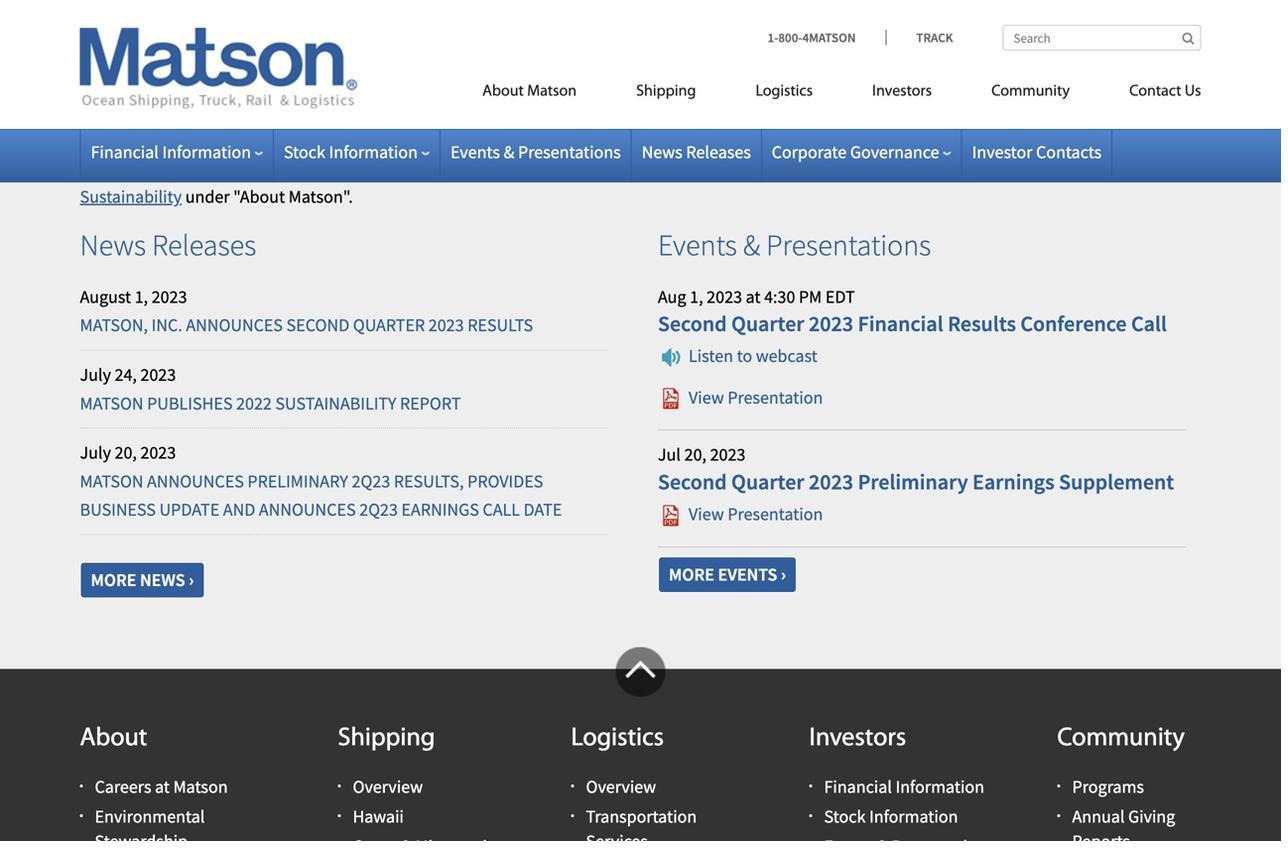 Task type: locate. For each thing, give the bounding box(es) containing it.
1 horizontal spatial about
[[482, 84, 524, 100]]

1 vertical spatial news releases
[[80, 226, 256, 263]]

investor
[[972, 141, 1033, 163]]

matson inside july 20, 2023 matson announces preliminary 2q23 results, provides business update and announces 2q23 earnings call date
[[80, 470, 143, 493]]

july 20, 2023 matson announces preliminary 2q23 results, provides business update and announces 2q23 earnings call date
[[80, 442, 562, 521]]

report
[[400, 392, 461, 415]]

24,
[[115, 364, 137, 386]]

view down listen
[[689, 386, 724, 409]]

pm
[[799, 286, 822, 308]]

july inside july 20, 2023 matson announces preliminary 2q23 results, provides business update and announces 2q23 earnings call date
[[80, 442, 111, 464]]

announces down preliminary
[[259, 499, 356, 521]]

logistics inside footer
[[571, 727, 664, 752]]

events inside more events › link
[[718, 564, 777, 586]]

1 vertical spatial july
[[80, 442, 111, 464]]

events & presentations up 4:30
[[658, 226, 931, 263]]

0 horizontal spatial events & presentations
[[451, 141, 621, 163]]

overview link for logistics
[[586, 776, 656, 798]]

0 vertical spatial view presentation link
[[658, 386, 823, 409]]

0 horizontal spatial at
[[155, 776, 170, 798]]

0 vertical spatial second
[[658, 310, 727, 338]]

footer
[[0, 648, 1281, 842]]

2q23
[[352, 470, 390, 493], [359, 499, 398, 521]]

1 horizontal spatial financial information link
[[824, 776, 985, 798]]

matson down 24, at left top
[[80, 392, 143, 415]]

environmental stewardship link
[[95, 806, 205, 842]]

corporate governance link
[[772, 141, 951, 163]]

july inside july 24, 2023 matson publishes 2022 sustainability report
[[80, 364, 111, 386]]

1 horizontal spatial overview
[[586, 776, 656, 798]]

1, inside the august 1, 2023 matson, inc. announces second quarter 2023 results
[[135, 286, 148, 308]]

› for &
[[781, 564, 786, 586]]

2 view presentation link from the top
[[658, 503, 823, 526]]

logistics down back to top image
[[571, 727, 664, 752]]

programs
[[1072, 776, 1144, 798]]

0 vertical spatial releases
[[686, 141, 751, 163]]

0 horizontal spatial shipping
[[338, 727, 435, 752]]

second quarter 2023 preliminary earnings supplement article
[[658, 441, 1187, 537]]

program,
[[369, 157, 438, 179]]

sustainability link
[[80, 186, 182, 208]]

quarter down view presentation on the right top of page
[[731, 468, 804, 496]]

0 vertical spatial financial
[[91, 141, 159, 163]]

governance
[[850, 141, 940, 163]]

1 horizontal spatial overview link
[[586, 776, 656, 798]]

1 horizontal spatial presentations
[[766, 226, 931, 263]]

None search field
[[1003, 25, 1201, 51]]

view presentation link down listen to webcast link
[[658, 386, 823, 409]]

more events ›
[[669, 564, 786, 586]]

matson inside top menu navigation
[[527, 84, 577, 100]]

sustainability
[[80, 186, 182, 208]]

1 july from the top
[[80, 364, 111, 386]]

investor contacts
[[972, 141, 1102, 163]]

logistics link
[[726, 74, 843, 115]]

overview
[[353, 776, 423, 798], [586, 776, 656, 798]]

2 overview from the left
[[586, 776, 656, 798]]

conference
[[1021, 310, 1127, 338]]

shipping down data
[[636, 84, 696, 100]]

2 vertical spatial events
[[718, 564, 777, 586]]

about inside top menu navigation
[[482, 84, 524, 100]]

overview up the hawaii link
[[353, 776, 423, 798]]

1 vertical spatial view
[[689, 503, 724, 526]]

news releases
[[642, 141, 751, 163], [80, 226, 256, 263]]

on
[[243, 157, 262, 179]]

second inside jul 20, 2023 second quarter 2023 preliminary earnings supplement view presentation
[[658, 468, 727, 496]]

shipping link
[[607, 74, 726, 115]]

presentation inside jul 20, 2023 second quarter 2023 preliminary earnings supplement view presentation
[[728, 503, 823, 526]]

20, inside july 20, 2023 matson announces preliminary 2q23 results, provides business update and announces 2q23 earnings call date
[[115, 442, 137, 464]]

about up events & presentations "link"
[[482, 84, 524, 100]]

0 vertical spatial about
[[482, 84, 524, 100]]

financial inside the financial information stock information
[[824, 776, 892, 798]]

0 vertical spatial events & presentations
[[451, 141, 621, 163]]

1 vertical spatial matson
[[173, 776, 228, 798]]

20, up business
[[115, 442, 137, 464]]

matson up events & presentations "link"
[[527, 84, 577, 100]]

0 vertical spatial view
[[689, 386, 724, 409]]

1 vertical spatial shipping
[[338, 727, 435, 752]]

matson".
[[289, 186, 353, 208]]

july left 24, at left top
[[80, 364, 111, 386]]

july up business
[[80, 442, 111, 464]]

1,
[[135, 286, 148, 308], [690, 286, 703, 308]]

releases down shipping link
[[686, 141, 751, 163]]

20, for second
[[684, 444, 707, 466]]

overview link up transportation
[[586, 776, 656, 798]]

1, inside aug 1, 2023 at 4:30 pm edt second quarter 2023 financial results conference call
[[690, 286, 703, 308]]

0 vertical spatial shipping
[[636, 84, 696, 100]]

announces up the update
[[147, 470, 244, 493]]

1 quarter from the top
[[731, 310, 804, 338]]

call
[[483, 499, 520, 521]]

releases down under
[[152, 226, 256, 263]]

quarter inside jul 20, 2023 second quarter 2023 preliminary earnings supplement view presentation
[[731, 468, 804, 496]]

1 horizontal spatial stock information link
[[824, 806, 958, 828]]

view
[[689, 386, 724, 409], [689, 503, 724, 526]]

20,
[[115, 442, 137, 464], [684, 444, 707, 466]]

contact
[[1130, 84, 1182, 100]]

1 vertical spatial stock
[[824, 806, 866, 828]]

2 vertical spatial financial
[[824, 776, 892, 798]]

news down shipping link
[[642, 141, 683, 163]]

20, inside jul 20, 2023 second quarter 2023 preliminary earnings supplement view presentation
[[684, 444, 707, 466]]

overview up transportation
[[586, 776, 656, 798]]

2 matson from the top
[[80, 470, 143, 493]]

announces inside the august 1, 2023 matson, inc. announces second quarter 2023 results
[[186, 314, 283, 337]]

news releases down sustainability link
[[80, 226, 256, 263]]

1 overview link from the left
[[353, 776, 423, 798]]

0 horizontal spatial financial information link
[[91, 141, 263, 163]]

0 horizontal spatial stock
[[284, 141, 325, 163]]

0 vertical spatial july
[[80, 364, 111, 386]]

1 matson from the top
[[80, 392, 143, 415]]

0 vertical spatial stock information link
[[284, 141, 430, 163]]

0 horizontal spatial more
[[91, 569, 136, 591]]

announces right inc.
[[186, 314, 283, 337]]

corporate
[[772, 141, 847, 163]]

logistics down refinitiv.
[[756, 84, 813, 100]]

results
[[468, 314, 533, 337]]

second down jul
[[658, 468, 727, 496]]

more events › link
[[658, 557, 797, 594]]

1 vertical spatial view presentation link
[[658, 503, 823, 526]]

please
[[441, 157, 490, 179]]

2 presentation from the top
[[728, 503, 823, 526]]

investors link
[[843, 74, 962, 115]]

investor contacts link
[[972, 141, 1102, 163]]

1 vertical spatial financial
[[858, 310, 944, 338]]

0 horizontal spatial &
[[504, 141, 515, 163]]

1, for second
[[690, 286, 703, 308]]

quarter inside aug 1, 2023 at 4:30 pm edt second quarter 2023 financial results conference call
[[731, 310, 804, 338]]

0 horizontal spatial releases
[[152, 226, 256, 263]]

second down aug
[[658, 310, 727, 338]]

0 horizontal spatial ›
[[189, 569, 194, 591]]

view presentation link up more events ›
[[658, 503, 823, 526]]

1-
[[768, 29, 778, 46]]

financial inside aug 1, 2023 at 4:30 pm edt second quarter 2023 financial results conference call
[[858, 310, 944, 338]]

view presentation link inside 'second quarter 2023 preliminary earnings supplement' article
[[658, 503, 823, 526]]

news down the update
[[140, 569, 185, 591]]

stewardship
[[95, 831, 188, 842]]

presentations down about matson link
[[518, 141, 621, 163]]

0 horizontal spatial news releases
[[80, 226, 256, 263]]

2 second from the top
[[658, 468, 727, 496]]

matson for 24,
[[80, 392, 143, 415]]

more for events
[[669, 564, 714, 586]]

matson up business
[[80, 470, 143, 493]]

date
[[524, 499, 562, 521]]

financial
[[91, 141, 159, 163], [858, 310, 944, 338], [824, 776, 892, 798]]

events & presentations down about matson link
[[451, 141, 621, 163]]

1 vertical spatial second
[[658, 468, 727, 496]]

quarter
[[353, 314, 425, 337]]

1 horizontal spatial 1,
[[690, 286, 703, 308]]

second quarter 2023 financial results conference call link
[[658, 310, 1187, 338]]

top menu navigation
[[393, 74, 1201, 115]]

logistics inside top menu navigation
[[756, 84, 813, 100]]

1 vertical spatial financial information link
[[824, 776, 985, 798]]

1 horizontal spatial releases
[[686, 141, 751, 163]]

0 horizontal spatial presentations
[[518, 141, 621, 163]]

preliminary
[[858, 468, 968, 496]]

0 horizontal spatial overview link
[[353, 776, 423, 798]]

2023 down edt
[[809, 310, 854, 338]]

matson up environmental
[[173, 776, 228, 798]]

1 vertical spatial presentation
[[728, 503, 823, 526]]

1 horizontal spatial matson
[[527, 84, 577, 100]]

0 horizontal spatial logistics
[[571, 727, 664, 752]]

0 vertical spatial matson
[[527, 84, 577, 100]]

2023 up inc.
[[152, 286, 187, 308]]

› for releases
[[189, 569, 194, 591]]

to
[[737, 345, 752, 367]]

overview link
[[353, 776, 423, 798], [586, 776, 656, 798]]

quarter down 4:30
[[731, 310, 804, 338]]

information
[[151, 157, 239, 179]]

back to top image
[[616, 648, 665, 697]]

0 vertical spatial investors
[[872, 84, 932, 100]]

presentations up edt
[[766, 226, 931, 263]]

0 horizontal spatial 1,
[[135, 286, 148, 308]]

hawaii link
[[353, 806, 404, 828]]

&
[[504, 141, 515, 163], [743, 226, 760, 263]]

jul 20, 2023 second quarter 2023 preliminary earnings supplement view presentation
[[658, 444, 1174, 526]]

0 vertical spatial community
[[992, 84, 1070, 100]]

overview link up the hawaii link
[[353, 776, 423, 798]]

0 horizontal spatial 20,
[[115, 442, 137, 464]]

view up more events ›
[[689, 503, 724, 526]]

community up programs
[[1058, 727, 1185, 752]]

delayed.
[[938, 43, 987, 61]]

Search search field
[[1003, 25, 1201, 51]]

releases
[[686, 141, 751, 163], [152, 226, 256, 263]]

1 1, from the left
[[135, 286, 148, 308]]

1 vertical spatial logistics
[[571, 727, 664, 752]]

1 vertical spatial investors
[[809, 727, 906, 752]]

stock information
[[284, 141, 418, 163]]

1 vertical spatial presentations
[[766, 226, 931, 263]]

1 horizontal spatial shipping
[[636, 84, 696, 100]]

at left 4:30
[[746, 286, 761, 308]]

0 vertical spatial 2q23
[[352, 470, 390, 493]]

financial information stock information
[[824, 776, 985, 828]]

2 quarter from the top
[[731, 468, 804, 496]]

0 vertical spatial news releases
[[642, 141, 751, 163]]

stock inside the financial information stock information
[[824, 806, 866, 828]]

1 horizontal spatial more
[[669, 564, 714, 586]]

1 second from the top
[[658, 310, 727, 338]]

events
[[451, 141, 500, 163], [658, 226, 737, 263], [718, 564, 777, 586]]

programs annual giving reports
[[1072, 776, 1175, 842]]

presentation down webcast
[[728, 386, 823, 409]]

0 vertical spatial stock
[[284, 141, 325, 163]]

0 horizontal spatial overview
[[353, 776, 423, 798]]

corporate governance
[[772, 141, 940, 163]]

0 vertical spatial presentations
[[518, 141, 621, 163]]

1, right august
[[135, 286, 148, 308]]

1 horizontal spatial logistics
[[756, 84, 813, 100]]

0 horizontal spatial stock information link
[[284, 141, 430, 163]]

1 presentation from the top
[[728, 386, 823, 409]]

about up 'careers'
[[80, 727, 147, 752]]

us
[[1185, 84, 1201, 100]]

1, right aug
[[690, 286, 703, 308]]

0 vertical spatial at
[[746, 286, 761, 308]]

august 1, 2023 matson, inc. announces second quarter 2023 results
[[80, 286, 533, 337]]

quarter
[[731, 310, 804, 338], [731, 468, 804, 496]]

investors up the financial information stock information
[[809, 727, 906, 752]]

community up investor contacts link
[[992, 84, 1070, 100]]

1 vertical spatial &
[[743, 226, 760, 263]]

0 vertical spatial matson
[[80, 392, 143, 415]]

view presentation link
[[658, 386, 823, 409], [658, 503, 823, 526]]

1 horizontal spatial at
[[746, 286, 761, 308]]

"about
[[233, 186, 285, 208]]

0 horizontal spatial about
[[80, 727, 147, 752]]

0 horizontal spatial matson
[[173, 776, 228, 798]]

2q23 down results,
[[359, 499, 398, 521]]

0 vertical spatial events
[[451, 141, 500, 163]]

about for about
[[80, 727, 147, 752]]

›
[[781, 564, 786, 586], [189, 569, 194, 591]]

hawaii
[[353, 806, 404, 828]]

0 vertical spatial logistics
[[756, 84, 813, 100]]

2023 right 24, at left top
[[140, 364, 176, 386]]

shipping up overview hawaii
[[338, 727, 435, 752]]

1 horizontal spatial stock
[[824, 806, 866, 828]]

2 july from the top
[[80, 442, 111, 464]]

inc.
[[151, 314, 182, 337]]

aug 1, 2023 at 4:30 pm edt second quarter 2023 financial results conference call
[[658, 286, 1167, 338]]

2 1, from the left
[[690, 286, 703, 308]]

overview inside overview transportation services
[[586, 776, 656, 798]]

20, right jul
[[684, 444, 707, 466]]

programs link
[[1072, 776, 1144, 798]]

matson
[[527, 84, 577, 100], [173, 776, 228, 798]]

1 view from the top
[[689, 386, 724, 409]]

shipping inside top menu navigation
[[636, 84, 696, 100]]

1, for quarter
[[135, 286, 148, 308]]

careers
[[95, 776, 151, 798]]

matson inside july 24, 2023 matson publishes 2022 sustainability report
[[80, 392, 143, 415]]

news down sustainability link
[[80, 226, 146, 263]]

reports
[[1072, 831, 1130, 842]]

overview for hawaii
[[353, 776, 423, 798]]

2023 inside july 20, 2023 matson announces preliminary 2q23 results, provides business update and announces 2q23 earnings call date
[[140, 442, 176, 464]]

0 vertical spatial financial information link
[[91, 141, 263, 163]]

presentation
[[728, 386, 823, 409], [728, 503, 823, 526]]

1 overview from the left
[[353, 776, 423, 798]]

1 vertical spatial events & presentations
[[658, 226, 931, 263]]

1 horizontal spatial events & presentations
[[658, 226, 931, 263]]

1 horizontal spatial ›
[[781, 564, 786, 586]]

1 horizontal spatial 20,
[[684, 444, 707, 466]]

more news › link
[[80, 562, 205, 599]]

2 overview link from the left
[[586, 776, 656, 798]]

listen to webcast
[[689, 345, 818, 367]]

1 vertical spatial quarter
[[731, 468, 804, 496]]

at up environmental
[[155, 776, 170, 798]]

news
[[642, 141, 683, 163], [80, 226, 146, 263], [140, 569, 185, 591]]

0 vertical spatial presentation
[[728, 386, 823, 409]]

news releases down shipping link
[[642, 141, 751, 163]]

matson image
[[80, 28, 358, 109]]

1 vertical spatial matson
[[80, 470, 143, 493]]

investors down minutes
[[872, 84, 932, 100]]

0 vertical spatial announces
[[186, 314, 283, 337]]

1 vertical spatial at
[[155, 776, 170, 798]]

presentation up more events ›
[[728, 503, 823, 526]]

2 view from the top
[[689, 503, 724, 526]]

at inside careers at matson environmental stewardship
[[155, 776, 170, 798]]

0 vertical spatial quarter
[[731, 310, 804, 338]]

stock information link
[[284, 141, 430, 163], [824, 806, 958, 828]]

2023 down the publishes
[[140, 442, 176, 464]]

1 vertical spatial about
[[80, 727, 147, 752]]

2q23 left results,
[[352, 470, 390, 493]]

and
[[223, 499, 255, 521]]



Task type: vqa. For each thing, say whether or not it's contained in the screenshot.
Technology
no



Task type: describe. For each thing, give the bounding box(es) containing it.
july for july 20, 2023 matson announces preliminary 2q23 results, provides business update and announces 2q23 earnings call date
[[80, 442, 111, 464]]

0 vertical spatial news
[[642, 141, 683, 163]]

second quarter 2023 financial results conference call article
[[658, 283, 1187, 420]]

financial information
[[91, 141, 251, 163]]

news releases link
[[642, 141, 751, 163]]

second inside aug 1, 2023 at 4:30 pm edt second quarter 2023 financial results conference call
[[658, 310, 727, 338]]

2023 right aug
[[707, 286, 742, 308]]

investors inside investors link
[[872, 84, 932, 100]]

financial information link for top stock information link
[[91, 141, 263, 163]]

overview link for shipping
[[353, 776, 423, 798]]

esg
[[336, 157, 366, 179]]

about for about matson
[[482, 84, 524, 100]]

july 24, 2023 matson publishes 2022 sustainability report
[[80, 364, 461, 415]]

second
[[286, 314, 350, 337]]

1 vertical spatial announces
[[147, 470, 244, 493]]

listen to webcast link
[[658, 345, 818, 367]]

update
[[159, 499, 220, 521]]

jul
[[658, 444, 681, 466]]

view inside 'second quarter 2023 financial results conference call' "article"
[[689, 386, 724, 409]]

2023 right jul
[[710, 444, 746, 466]]

view presentation
[[689, 386, 823, 409]]

2023 left preliminary
[[809, 468, 854, 496]]

matson publishes 2022 sustainability report link
[[80, 392, 461, 415]]

1 vertical spatial events
[[658, 226, 737, 263]]

community inside community link
[[992, 84, 1070, 100]]

at inside aug 1, 2023 at 4:30 pm edt second quarter 2023 financial results conference call
[[746, 286, 761, 308]]

publishes
[[147, 392, 233, 415]]

matson's
[[266, 157, 332, 179]]

overview hawaii
[[353, 776, 423, 828]]

transportation services link
[[586, 806, 697, 842]]

2023 left the results
[[429, 314, 464, 337]]

overview for transportation
[[586, 776, 656, 798]]

1 vertical spatial 2q23
[[359, 499, 398, 521]]

2022
[[236, 392, 272, 415]]

minutes
[[887, 43, 935, 61]]

matson inside careers at matson environmental stewardship
[[173, 776, 228, 798]]

20, for matson
[[115, 442, 137, 464]]

careers at matson link
[[95, 776, 228, 798]]

careers at matson environmental stewardship
[[95, 776, 228, 842]]

15
[[871, 43, 885, 61]]

results,
[[394, 470, 464, 493]]

annual
[[1072, 806, 1125, 828]]

refinitiv.
[[759, 43, 810, 61]]

august
[[80, 286, 131, 308]]

4:30
[[764, 286, 795, 308]]

matson announces preliminary 2q23 results, provides business update and announces 2q23 earnings call date link
[[80, 470, 562, 521]]

provided
[[688, 43, 740, 61]]

search image
[[1182, 32, 1194, 45]]

contacts
[[1036, 141, 1102, 163]]

0 vertical spatial &
[[504, 141, 515, 163]]

1-800-4matson
[[768, 29, 856, 46]]

environmental
[[95, 806, 205, 828]]

minimum
[[813, 43, 868, 61]]

financial information link for stock information link to the bottom
[[824, 776, 985, 798]]

by
[[743, 43, 757, 61]]

information for financial information stock information
[[896, 776, 985, 798]]

view inside jul 20, 2023 second quarter 2023 preliminary earnings supplement view presentation
[[689, 503, 724, 526]]

1 vertical spatial news
[[80, 226, 146, 263]]

information for stock information
[[329, 141, 418, 163]]

1 view presentation link from the top
[[658, 386, 823, 409]]

earnings
[[973, 468, 1055, 496]]

webcast
[[756, 345, 818, 367]]

2 vertical spatial news
[[140, 569, 185, 591]]

contact us link
[[1100, 74, 1201, 115]]

more
[[108, 157, 147, 179]]

edt
[[826, 286, 855, 308]]

2 vertical spatial announces
[[259, 499, 356, 521]]

listen
[[689, 345, 733, 367]]

matson for 20,
[[80, 470, 143, 493]]

july for july 24, 2023 matson publishes 2022 sustainability report
[[80, 364, 111, 386]]

transportation
[[586, 806, 697, 828]]

1 vertical spatial releases
[[152, 226, 256, 263]]

services
[[586, 831, 648, 842]]

call
[[1131, 310, 1167, 338]]

2023 inside july 24, 2023 matson publishes 2022 sustainability report
[[140, 364, 176, 386]]

supplement
[[1059, 468, 1174, 496]]

1 horizontal spatial &
[[743, 226, 760, 263]]

giving
[[1129, 806, 1175, 828]]

matson, inc. announces second quarter 2023 results link
[[80, 314, 533, 337]]

financial for financial information
[[91, 141, 159, 163]]

see
[[493, 157, 519, 179]]

sustainability
[[275, 392, 396, 415]]

information for financial information
[[162, 141, 251, 163]]

overview transportation services
[[586, 776, 697, 842]]

footer containing about
[[0, 648, 1281, 842]]

more news ›
[[91, 569, 194, 591]]

contact us
[[1130, 84, 1201, 100]]

preliminary
[[248, 470, 348, 493]]

1-800-4matson link
[[768, 29, 886, 46]]

under
[[185, 186, 230, 208]]

financial for financial information stock information
[[824, 776, 892, 798]]

1 horizontal spatial news releases
[[642, 141, 751, 163]]

more for news
[[91, 569, 136, 591]]

presentation inside 'second quarter 2023 financial results conference call' "article"
[[728, 386, 823, 409]]

matson,
[[80, 314, 148, 337]]

4matson
[[803, 29, 856, 46]]

1 vertical spatial stock information link
[[824, 806, 958, 828]]

events & presentations link
[[451, 141, 621, 163]]

1 vertical spatial community
[[1058, 727, 1185, 752]]

second quarter 2023 preliminary earnings supplement link
[[658, 468, 1187, 496]]

business
[[80, 499, 156, 521]]

about matson
[[482, 84, 577, 100]]

about matson link
[[453, 74, 607, 115]]

annual giving reports link
[[1072, 806, 1175, 842]]

results
[[948, 310, 1016, 338]]

aug
[[658, 286, 686, 308]]

for
[[80, 157, 104, 179]]

800-
[[778, 29, 803, 46]]



